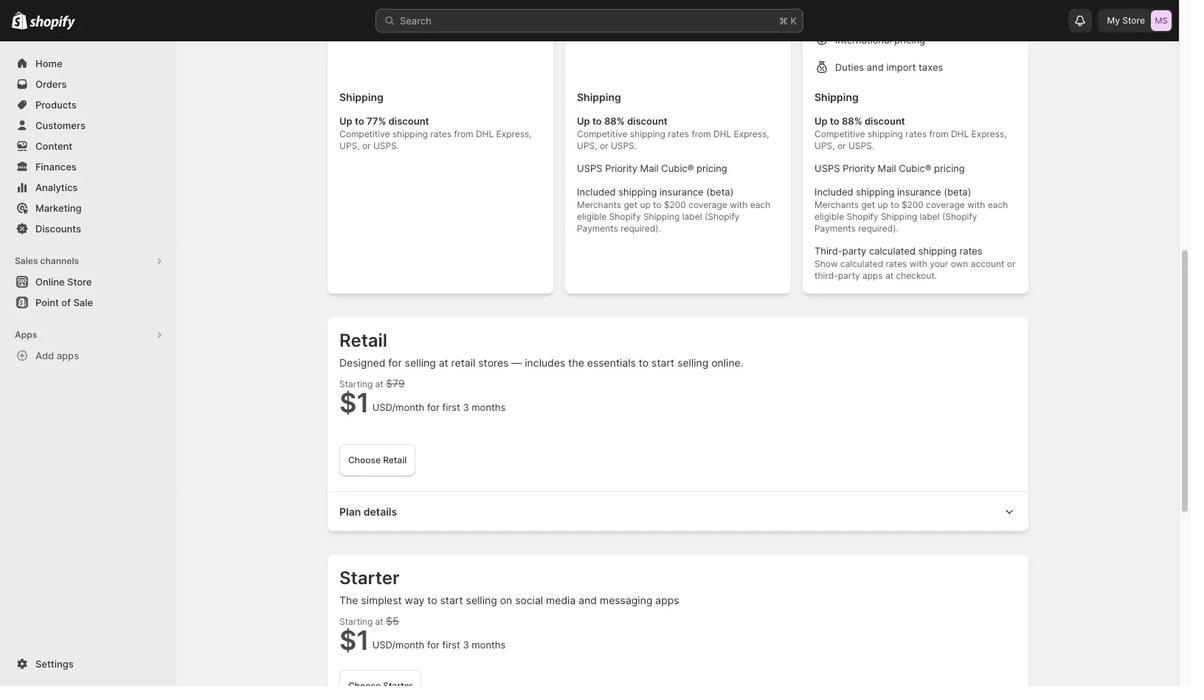 Task type: describe. For each thing, give the bounding box(es) containing it.
at inside starting at $5 $1 usd/month for first 3 months
[[375, 616, 384, 628]]

2 merchants from the left
[[815, 199, 859, 210]]

up to 77% discount competitive shipping rates from dhl express, ups, or usps.
[[340, 115, 532, 151]]

retail designed for selling at retail stores — includes the essentials to start selling online.
[[340, 330, 744, 369]]

online store link
[[9, 272, 168, 292]]

1 shopify from the left
[[609, 211, 641, 222]]

2 horizontal spatial selling
[[678, 357, 709, 369]]

2 get from the left
[[862, 199, 876, 210]]

2 (beta) from the left
[[944, 186, 972, 198]]

⌘
[[780, 15, 788, 27]]

express, inside up to 77% discount competitive shipping rates from dhl express, ups, or usps.
[[497, 128, 532, 140]]

with inside third-party calculated shipping rates show calculated rates with your own account or third-party apps at checkout.
[[910, 258, 928, 269]]

shipping inside up to 77% discount competitive shipping rates from dhl express, ups, or usps.
[[393, 128, 428, 140]]

77%
[[367, 115, 386, 127]]

1 merchants from the left
[[577, 199, 622, 210]]

sale
[[73, 297, 93, 309]]

2 payments from the left
[[815, 223, 856, 234]]

simplest
[[361, 594, 402, 607]]

2 88% from the left
[[842, 115, 863, 127]]

own
[[951, 258, 969, 269]]

2 from from the left
[[692, 128, 711, 140]]

2 coverage from the left
[[927, 199, 966, 210]]

social
[[515, 594, 543, 607]]

analytics
[[35, 182, 78, 193]]

first for starting at $79 $1 usd/month for first 3 months
[[443, 402, 460, 413]]

store for my store
[[1123, 15, 1146, 26]]

online store
[[35, 276, 92, 288]]

apps inside third-party calculated shipping rates show calculated rates with your own account or third-party apps at checkout.
[[863, 270, 883, 281]]

0 vertical spatial calculated
[[870, 245, 916, 257]]

customers link
[[9, 115, 168, 136]]

add
[[35, 350, 54, 362]]

marketing link
[[9, 198, 168, 219]]

3 dhl from the left
[[952, 128, 970, 140]]

⌘ k
[[780, 15, 797, 27]]

or inside third-party calculated shipping rates show calculated rates with your own account or third-party apps at checkout.
[[1008, 258, 1016, 269]]

essentials
[[588, 357, 636, 369]]

3 for starting at $5 $1 usd/month for first 3 months
[[463, 639, 469, 651]]

from inside up to 77% discount competitive shipping rates from dhl express, ups, or usps.
[[454, 128, 474, 140]]

1 included shipping insurance (beta) merchants get up to $200 coverage with each eligible shopify shipping label (shopify payments required). from the left
[[577, 186, 771, 234]]

1 horizontal spatial shopify image
[[30, 15, 75, 30]]

media
[[546, 594, 576, 607]]

discounts
[[35, 223, 81, 235]]

ups, inside up to 77% discount competitive shipping rates from dhl express, ups, or usps.
[[340, 140, 360, 151]]

1 included from the left
[[577, 186, 616, 198]]

search
[[400, 15, 432, 27]]

1 up to 88% discount competitive shipping rates from dhl express, ups, or usps. from the left
[[577, 115, 770, 151]]

for for starting at $5 $1 usd/month for first 3 months
[[427, 639, 440, 651]]

online
[[35, 276, 65, 288]]

2 up from the left
[[577, 115, 590, 127]]

way
[[405, 594, 425, 607]]

import
[[887, 61, 917, 73]]

the
[[569, 357, 585, 369]]

home link
[[9, 53, 168, 74]]

online store button
[[0, 272, 177, 292]]

1 get from the left
[[624, 199, 638, 210]]

3 usps. from the left
[[849, 140, 875, 151]]

store for online store
[[67, 276, 92, 288]]

point of sale button
[[0, 292, 177, 313]]

finances link
[[9, 157, 168, 177]]

starting at $79 $1 usd/month for first 3 months
[[340, 377, 506, 419]]

apps
[[15, 329, 37, 340]]

content
[[35, 140, 72, 152]]

2 usps. from the left
[[611, 140, 637, 151]]

sales channels
[[15, 255, 79, 267]]

2 discount from the left
[[627, 115, 668, 127]]

orders link
[[9, 74, 168, 94]]

k
[[791, 15, 797, 27]]

content link
[[9, 136, 168, 157]]

for for starting at $79 $1 usd/month for first 3 months
[[427, 402, 440, 413]]

plan details button
[[328, 492, 1029, 532]]

designed
[[340, 357, 386, 369]]

starter
[[340, 568, 400, 589]]

to inside up to 77% discount competitive shipping rates from dhl express, ups, or usps.
[[355, 115, 364, 127]]

point of sale link
[[9, 292, 168, 313]]

orders
[[35, 78, 67, 90]]

details
[[364, 505, 397, 518]]

3 for starting at $79 $1 usd/month for first 3 months
[[463, 402, 469, 413]]

products link
[[9, 94, 168, 115]]

of
[[62, 297, 71, 309]]

3 discount from the left
[[865, 115, 906, 127]]

1 vertical spatial calculated
[[841, 258, 884, 269]]

0 horizontal spatial selling
[[405, 357, 436, 369]]

first for starting at $5 $1 usd/month for first 3 months
[[443, 639, 460, 651]]

1 vertical spatial party
[[838, 270, 861, 281]]

analytics link
[[9, 177, 168, 198]]

add apps button
[[9, 346, 168, 366]]

3 competitive from the left
[[815, 128, 866, 140]]

1 vertical spatial retail
[[383, 455, 407, 466]]

to inside retail designed for selling at retail stores — includes the essentials to start selling online.
[[639, 357, 649, 369]]

messaging
[[600, 594, 653, 607]]

marketing
[[35, 202, 82, 214]]

for inside retail designed for selling at retail stores — includes the essentials to start selling online.
[[389, 357, 402, 369]]

3 from from the left
[[930, 128, 949, 140]]

1 label from the left
[[683, 211, 703, 222]]

point of sale
[[35, 297, 93, 309]]

international
[[836, 34, 892, 46]]

plan details
[[340, 505, 397, 518]]

list containing international pricing
[[815, 0, 1017, 78]]

my store image
[[1152, 10, 1172, 31]]

settings
[[35, 659, 74, 670]]

2 eligible from the left
[[815, 211, 845, 222]]

sales channels button
[[9, 251, 168, 272]]

show
[[815, 258, 838, 269]]

third-
[[815, 245, 843, 257]]

1 mail from the left
[[641, 162, 659, 174]]

point
[[35, 297, 59, 309]]

2 (shopify from the left
[[943, 211, 978, 222]]

third-
[[815, 270, 838, 281]]

includes
[[525, 357, 566, 369]]

taxes
[[919, 61, 944, 73]]

starter the simplest way to start selling on social media and messaging apps
[[340, 568, 680, 607]]

1 up from the left
[[640, 199, 651, 210]]

add apps
[[35, 350, 79, 362]]

2 mail from the left
[[878, 162, 897, 174]]

starting at $5 $1 usd/month for first 3 months
[[340, 615, 506, 657]]

3 ups, from the left
[[815, 140, 835, 151]]

at inside retail designed for selling at retail stores — includes the essentials to start selling online.
[[439, 357, 449, 369]]

home
[[35, 58, 62, 69]]



Task type: vqa. For each thing, say whether or not it's contained in the screenshot.
selling in Starter The Simplest Way To Start Selling On Social Media And Messaging Apps
yes



Task type: locate. For each thing, give the bounding box(es) containing it.
at inside third-party calculated shipping rates show calculated rates with your own account or third-party apps at checkout.
[[886, 270, 894, 281]]

0 horizontal spatial express,
[[497, 128, 532, 140]]

settings link
[[9, 654, 168, 675]]

2 horizontal spatial apps
[[863, 270, 883, 281]]

0 horizontal spatial up to 88% discount competitive shipping rates from dhl express, ups, or usps.
[[577, 115, 770, 151]]

starting
[[340, 379, 373, 390], [340, 616, 373, 628]]

retail up designed
[[340, 330, 388, 351]]

usd/month for starting at $79 $1 usd/month for first 3 months
[[373, 402, 425, 413]]

0 vertical spatial usd/month
[[373, 402, 425, 413]]

list
[[340, 0, 542, 78], [577, 0, 780, 78], [815, 0, 1017, 78], [577, 114, 780, 282], [815, 114, 1017, 282]]

selling inside starter the simplest way to start selling on social media and messaging apps
[[466, 594, 497, 607]]

1 dhl from the left
[[476, 128, 494, 140]]

usd/month inside starting at $5 $1 usd/month for first 3 months
[[373, 639, 425, 651]]

0 horizontal spatial and
[[579, 594, 597, 607]]

0 horizontal spatial mail
[[641, 162, 659, 174]]

1 horizontal spatial $200
[[902, 199, 924, 210]]

1 discount from the left
[[389, 115, 429, 127]]

months down on
[[472, 639, 506, 651]]

0 horizontal spatial get
[[624, 199, 638, 210]]

1 88% from the left
[[605, 115, 625, 127]]

selling left on
[[466, 594, 497, 607]]

to inside starter the simplest way to start selling on social media and messaging apps
[[428, 594, 438, 607]]

pricing inside list
[[895, 34, 926, 46]]

at
[[886, 270, 894, 281], [439, 357, 449, 369], [375, 379, 384, 390], [375, 616, 384, 628]]

0 vertical spatial $1
[[340, 387, 370, 419]]

2 $1 from the top
[[340, 625, 370, 657]]

0 horizontal spatial usps.
[[373, 140, 399, 151]]

0 vertical spatial start
[[652, 357, 675, 369]]

(beta)
[[707, 186, 734, 198], [944, 186, 972, 198]]

or inside up to 77% discount competitive shipping rates from dhl express, ups, or usps.
[[362, 140, 371, 151]]

international pricing
[[836, 34, 926, 46]]

0 horizontal spatial shopify image
[[12, 12, 28, 30]]

selling up $79
[[405, 357, 436, 369]]

2 shopify from the left
[[847, 211, 879, 222]]

2 included from the left
[[815, 186, 854, 198]]

1 from from the left
[[454, 128, 474, 140]]

0 horizontal spatial pricing
[[697, 162, 728, 174]]

1 eligible from the left
[[577, 211, 607, 222]]

1 horizontal spatial pricing
[[895, 34, 926, 46]]

1 horizontal spatial up
[[577, 115, 590, 127]]

mail
[[641, 162, 659, 174], [878, 162, 897, 174]]

and inside list
[[867, 61, 884, 73]]

$5
[[386, 615, 399, 628]]

1 horizontal spatial express,
[[734, 128, 770, 140]]

0 horizontal spatial discount
[[389, 115, 429, 127]]

0 horizontal spatial dhl
[[476, 128, 494, 140]]

1 express, from the left
[[497, 128, 532, 140]]

2 horizontal spatial competitive
[[815, 128, 866, 140]]

1 usps priority mail cubic® pricing from the left
[[577, 162, 728, 174]]

1 horizontal spatial usps priority mail cubic® pricing
[[815, 162, 965, 174]]

1 vertical spatial $1
[[340, 625, 370, 657]]

1 3 from the top
[[463, 402, 469, 413]]

stores
[[479, 357, 509, 369]]

1 horizontal spatial required).
[[859, 223, 899, 234]]

apps button
[[9, 325, 168, 346]]

1 months from the top
[[472, 402, 506, 413]]

0 horizontal spatial store
[[67, 276, 92, 288]]

and right media
[[579, 594, 597, 607]]

1 horizontal spatial shopify
[[847, 211, 879, 222]]

$1
[[340, 387, 370, 419], [340, 625, 370, 657]]

shipping
[[393, 128, 428, 140], [630, 128, 666, 140], [868, 128, 904, 140], [619, 186, 657, 198], [857, 186, 895, 198], [919, 245, 957, 257]]

1 each from the left
[[751, 199, 771, 210]]

months inside starting at $5 $1 usd/month for first 3 months
[[472, 639, 506, 651]]

third-party calculated shipping rates show calculated rates with your own account or third-party apps at checkout.
[[815, 245, 1016, 281]]

2 each from the left
[[988, 199, 1009, 210]]

1 horizontal spatial store
[[1123, 15, 1146, 26]]

store up sale
[[67, 276, 92, 288]]

3 down starter the simplest way to start selling on social media and messaging apps
[[463, 639, 469, 651]]

discounts link
[[9, 219, 168, 239]]

at left $5
[[375, 616, 384, 628]]

store right my
[[1123, 15, 1146, 26]]

1 priority from the left
[[605, 162, 638, 174]]

months down stores
[[472, 402, 506, 413]]

88%
[[605, 115, 625, 127], [842, 115, 863, 127]]

usd/month down $79
[[373, 402, 425, 413]]

1 usps from the left
[[577, 162, 603, 174]]

get
[[624, 199, 638, 210], [862, 199, 876, 210]]

usps. inside up to 77% discount competitive shipping rates from dhl express, ups, or usps.
[[373, 140, 399, 151]]

1 horizontal spatial merchants
[[815, 199, 859, 210]]

1 horizontal spatial label
[[920, 211, 940, 222]]

0 vertical spatial months
[[472, 402, 506, 413]]

0 horizontal spatial apps
[[57, 350, 79, 362]]

2 first from the top
[[443, 639, 460, 651]]

start right way
[[440, 594, 463, 607]]

starting inside starting at $5 $1 usd/month for first 3 months
[[340, 616, 373, 628]]

1 horizontal spatial dhl
[[714, 128, 732, 140]]

0 horizontal spatial with
[[730, 199, 748, 210]]

usd/month inside starting at $79 $1 usd/month for first 3 months
[[373, 402, 425, 413]]

shopify image
[[12, 12, 28, 30], [30, 15, 75, 30]]

each
[[751, 199, 771, 210], [988, 199, 1009, 210]]

1 vertical spatial apps
[[57, 350, 79, 362]]

products
[[35, 99, 77, 111]]

at inside starting at $79 $1 usd/month for first 3 months
[[375, 379, 384, 390]]

2 horizontal spatial usps.
[[849, 140, 875, 151]]

2 usps priority mail cubic® pricing from the left
[[815, 162, 965, 174]]

1 (shopify from the left
[[705, 211, 740, 222]]

1 up from the left
[[340, 115, 353, 127]]

2 horizontal spatial discount
[[865, 115, 906, 127]]

2 cubic® from the left
[[899, 162, 932, 174]]

0 horizontal spatial from
[[454, 128, 474, 140]]

2 included shipping insurance (beta) merchants get up to $200 coverage with each eligible shopify shipping label (shopify payments required). from the left
[[815, 186, 1009, 234]]

0 vertical spatial 3
[[463, 402, 469, 413]]

usps priority mail cubic® pricing
[[577, 162, 728, 174], [815, 162, 965, 174]]

sales
[[15, 255, 38, 267]]

1 horizontal spatial each
[[988, 199, 1009, 210]]

included
[[577, 186, 616, 198], [815, 186, 854, 198]]

$1 inside starting at $79 $1 usd/month for first 3 months
[[340, 387, 370, 419]]

apps left "checkout."
[[863, 270, 883, 281]]

usd/month down $5
[[373, 639, 425, 651]]

priority
[[605, 162, 638, 174], [843, 162, 876, 174]]

1 $200 from the left
[[664, 199, 686, 210]]

1 required). from the left
[[621, 223, 661, 234]]

—
[[512, 357, 522, 369]]

customers
[[35, 120, 86, 131]]

my
[[1108, 15, 1121, 26]]

1 coverage from the left
[[689, 199, 728, 210]]

3 express, from the left
[[972, 128, 1008, 140]]

selling left online.
[[678, 357, 709, 369]]

at left "checkout."
[[886, 270, 894, 281]]

1 vertical spatial 3
[[463, 639, 469, 651]]

1 horizontal spatial (beta)
[[944, 186, 972, 198]]

0 horizontal spatial included shipping insurance (beta) merchants get up to $200 coverage with each eligible shopify shipping label (shopify payments required).
[[577, 186, 771, 234]]

2 horizontal spatial dhl
[[952, 128, 970, 140]]

1 usps. from the left
[[373, 140, 399, 151]]

apps inside starter the simplest way to start selling on social media and messaging apps
[[656, 594, 680, 607]]

months
[[472, 402, 506, 413], [472, 639, 506, 651]]

1 horizontal spatial eligible
[[815, 211, 845, 222]]

0 horizontal spatial insurance
[[660, 186, 704, 198]]

payments
[[577, 223, 619, 234], [815, 223, 856, 234]]

2 up from the left
[[878, 199, 889, 210]]

discount
[[389, 115, 429, 127], [627, 115, 668, 127], [865, 115, 906, 127]]

1 competitive from the left
[[340, 128, 390, 140]]

apps
[[863, 270, 883, 281], [57, 350, 79, 362], [656, 594, 680, 607]]

1 horizontal spatial get
[[862, 199, 876, 210]]

rates inside up to 77% discount competitive shipping rates from dhl express, ups, or usps.
[[431, 128, 452, 140]]

apps right messaging
[[656, 594, 680, 607]]

first inside starting at $5 $1 usd/month for first 3 months
[[443, 639, 460, 651]]

retail
[[452, 357, 476, 369]]

1 horizontal spatial insurance
[[898, 186, 942, 198]]

online.
[[712, 357, 744, 369]]

up
[[640, 199, 651, 210], [878, 199, 889, 210]]

0 horizontal spatial shopify
[[609, 211, 641, 222]]

1 starting from the top
[[340, 379, 373, 390]]

months for starting at $79 $1 usd/month for first 3 months
[[472, 402, 506, 413]]

calculated right show
[[841, 258, 884, 269]]

apps right "add"
[[57, 350, 79, 362]]

3 down retail
[[463, 402, 469, 413]]

choose retail link
[[340, 444, 416, 477]]

choose retail
[[348, 455, 407, 466]]

start inside starter the simplest way to start selling on social media and messaging apps
[[440, 594, 463, 607]]

pricing
[[895, 34, 926, 46], [697, 162, 728, 174], [935, 162, 965, 174]]

1 usd/month from the top
[[373, 402, 425, 413]]

0 vertical spatial apps
[[863, 270, 883, 281]]

retail right choose
[[383, 455, 407, 466]]

1 horizontal spatial mail
[[878, 162, 897, 174]]

0 horizontal spatial 88%
[[605, 115, 625, 127]]

required).
[[621, 223, 661, 234], [859, 223, 899, 234]]

2 horizontal spatial with
[[968, 199, 986, 210]]

1 horizontal spatial discount
[[627, 115, 668, 127]]

discount inside up to 77% discount competitive shipping rates from dhl express, ups, or usps.
[[389, 115, 429, 127]]

2 ups, from the left
[[577, 140, 598, 151]]

at left retail
[[439, 357, 449, 369]]

0 horizontal spatial competitive
[[340, 128, 390, 140]]

1 horizontal spatial usps
[[815, 162, 841, 174]]

3
[[463, 402, 469, 413], [463, 639, 469, 651]]

2 usd/month from the top
[[373, 639, 425, 651]]

for
[[389, 357, 402, 369], [427, 402, 440, 413], [427, 639, 440, 651]]

usd/month
[[373, 402, 425, 413], [373, 639, 425, 651]]

3 up from the left
[[815, 115, 828, 127]]

$1 down designed
[[340, 387, 370, 419]]

1 insurance from the left
[[660, 186, 704, 198]]

starting down 'the'
[[340, 616, 373, 628]]

finances
[[35, 161, 77, 173]]

2 horizontal spatial express,
[[972, 128, 1008, 140]]

duties and import taxes
[[836, 61, 944, 73]]

2 months from the top
[[472, 639, 506, 651]]

2 insurance from the left
[[898, 186, 942, 198]]

2 usps from the left
[[815, 162, 841, 174]]

0 vertical spatial party
[[843, 245, 867, 257]]

1 horizontal spatial and
[[867, 61, 884, 73]]

usd/month for starting at $5 $1 usd/month for first 3 months
[[373, 639, 425, 651]]

1 horizontal spatial ups,
[[577, 140, 598, 151]]

3 inside starting at $5 $1 usd/month for first 3 months
[[463, 639, 469, 651]]

2 horizontal spatial pricing
[[935, 162, 965, 174]]

and inside starter the simplest way to start selling on social media and messaging apps
[[579, 594, 597, 607]]

1 horizontal spatial included
[[815, 186, 854, 198]]

0 vertical spatial store
[[1123, 15, 1146, 26]]

0 horizontal spatial start
[[440, 594, 463, 607]]

checkout.
[[897, 270, 938, 281]]

2 horizontal spatial ups,
[[815, 140, 835, 151]]

first inside starting at $79 $1 usd/month for first 3 months
[[443, 402, 460, 413]]

2 competitive from the left
[[577, 128, 628, 140]]

1 horizontal spatial start
[[652, 357, 675, 369]]

2 starting from the top
[[340, 616, 373, 628]]

1 vertical spatial store
[[67, 276, 92, 288]]

starting for starting at $5 $1 usd/month for first 3 months
[[340, 616, 373, 628]]

start inside retail designed for selling at retail stores — includes the essentials to start selling online.
[[652, 357, 675, 369]]

1 payments from the left
[[577, 223, 619, 234]]

1 ups, from the left
[[340, 140, 360, 151]]

1 cubic® from the left
[[662, 162, 694, 174]]

0 horizontal spatial cubic®
[[662, 162, 694, 174]]

1 horizontal spatial apps
[[656, 594, 680, 607]]

0 horizontal spatial (beta)
[[707, 186, 734, 198]]

and right duties
[[867, 61, 884, 73]]

competitive
[[340, 128, 390, 140], [577, 128, 628, 140], [815, 128, 866, 140]]

2 dhl from the left
[[714, 128, 732, 140]]

coverage
[[689, 199, 728, 210], [927, 199, 966, 210]]

2 vertical spatial for
[[427, 639, 440, 651]]

calculated up "checkout."
[[870, 245, 916, 257]]

1 horizontal spatial with
[[910, 258, 928, 269]]

label
[[683, 211, 703, 222], [920, 211, 940, 222]]

1 horizontal spatial 88%
[[842, 115, 863, 127]]

months inside starting at $79 $1 usd/month for first 3 months
[[472, 402, 506, 413]]

selling
[[405, 357, 436, 369], [678, 357, 709, 369], [466, 594, 497, 607]]

months for starting at $5 $1 usd/month for first 3 months
[[472, 639, 506, 651]]

1 horizontal spatial from
[[692, 128, 711, 140]]

plan
[[340, 505, 361, 518]]

1 (beta) from the left
[[707, 186, 734, 198]]

1 horizontal spatial payments
[[815, 223, 856, 234]]

usps.
[[373, 140, 399, 151], [611, 140, 637, 151], [849, 140, 875, 151]]

2 priority from the left
[[843, 162, 876, 174]]

shopify
[[609, 211, 641, 222], [847, 211, 879, 222]]

up inside up to 77% discount competitive shipping rates from dhl express, ups, or usps.
[[340, 115, 353, 127]]

1 horizontal spatial (shopify
[[943, 211, 978, 222]]

0 horizontal spatial up
[[640, 199, 651, 210]]

or
[[362, 140, 371, 151], [600, 140, 609, 151], [838, 140, 846, 151], [1008, 258, 1016, 269]]

dhl inside up to 77% discount competitive shipping rates from dhl express, ups, or usps.
[[476, 128, 494, 140]]

included shipping insurance (beta) merchants get up to $200 coverage with each eligible shopify shipping label (shopify payments required).
[[577, 186, 771, 234], [815, 186, 1009, 234]]

$1 for starting at $79 $1 usd/month for first 3 months
[[340, 387, 370, 419]]

party
[[843, 245, 867, 257], [838, 270, 861, 281]]

2 vertical spatial apps
[[656, 594, 680, 607]]

retail inside retail designed for selling at retail stores — includes the essentials to start selling online.
[[340, 330, 388, 351]]

express,
[[497, 128, 532, 140], [734, 128, 770, 140], [972, 128, 1008, 140]]

account
[[971, 258, 1005, 269]]

0 horizontal spatial payments
[[577, 223, 619, 234]]

0 horizontal spatial merchants
[[577, 199, 622, 210]]

for inside starting at $79 $1 usd/month for first 3 months
[[427, 402, 440, 413]]

3 inside starting at $79 $1 usd/month for first 3 months
[[463, 402, 469, 413]]

$79
[[386, 377, 405, 390]]

1 vertical spatial first
[[443, 639, 460, 651]]

0 horizontal spatial each
[[751, 199, 771, 210]]

on
[[500, 594, 513, 607]]

your
[[930, 258, 949, 269]]

1 $1 from the top
[[340, 387, 370, 419]]

choose
[[348, 455, 381, 466]]

for inside starting at $5 $1 usd/month for first 3 months
[[427, 639, 440, 651]]

starting down designed
[[340, 379, 373, 390]]

0 horizontal spatial priority
[[605, 162, 638, 174]]

start
[[652, 357, 675, 369], [440, 594, 463, 607]]

duties
[[836, 61, 865, 73]]

starting for starting at $79 $1 usd/month for first 3 months
[[340, 379, 373, 390]]

retail
[[340, 330, 388, 351], [383, 455, 407, 466]]

with
[[730, 199, 748, 210], [968, 199, 986, 210], [910, 258, 928, 269]]

1 first from the top
[[443, 402, 460, 413]]

2 label from the left
[[920, 211, 940, 222]]

starting inside starting at $79 $1 usd/month for first 3 months
[[340, 379, 373, 390]]

1 vertical spatial months
[[472, 639, 506, 651]]

1 horizontal spatial up
[[878, 199, 889, 210]]

rates
[[431, 128, 452, 140], [668, 128, 690, 140], [906, 128, 927, 140], [960, 245, 983, 257], [886, 258, 908, 269]]

channels
[[40, 255, 79, 267]]

2 express, from the left
[[734, 128, 770, 140]]

2 up to 88% discount competitive shipping rates from dhl express, ups, or usps. from the left
[[815, 115, 1008, 151]]

the
[[340, 594, 358, 607]]

0 vertical spatial and
[[867, 61, 884, 73]]

start right essentials
[[652, 357, 675, 369]]

$1 for starting at $5 $1 usd/month for first 3 months
[[340, 625, 370, 657]]

0 vertical spatial retail
[[340, 330, 388, 351]]

calculated
[[870, 245, 916, 257], [841, 258, 884, 269]]

usps
[[577, 162, 603, 174], [815, 162, 841, 174]]

0 vertical spatial starting
[[340, 379, 373, 390]]

0 horizontal spatial included
[[577, 186, 616, 198]]

store inside button
[[67, 276, 92, 288]]

apps inside button
[[57, 350, 79, 362]]

0 vertical spatial first
[[443, 402, 460, 413]]

0 horizontal spatial (shopify
[[705, 211, 740, 222]]

0 vertical spatial for
[[389, 357, 402, 369]]

0 horizontal spatial ups,
[[340, 140, 360, 151]]

2 $200 from the left
[[902, 199, 924, 210]]

2 3 from the top
[[463, 639, 469, 651]]

$1 down 'the'
[[340, 625, 370, 657]]

my store
[[1108, 15, 1146, 26]]

competitive inside up to 77% discount competitive shipping rates from dhl express, ups, or usps.
[[340, 128, 390, 140]]

$1 inside starting at $5 $1 usd/month for first 3 months
[[340, 625, 370, 657]]

shipping inside third-party calculated shipping rates show calculated rates with your own account or third-party apps at checkout.
[[919, 245, 957, 257]]

1 vertical spatial start
[[440, 594, 463, 607]]

at left $79
[[375, 379, 384, 390]]

2 required). from the left
[[859, 223, 899, 234]]

1 horizontal spatial selling
[[466, 594, 497, 607]]

0 horizontal spatial $200
[[664, 199, 686, 210]]

0 horizontal spatial up
[[340, 115, 353, 127]]



